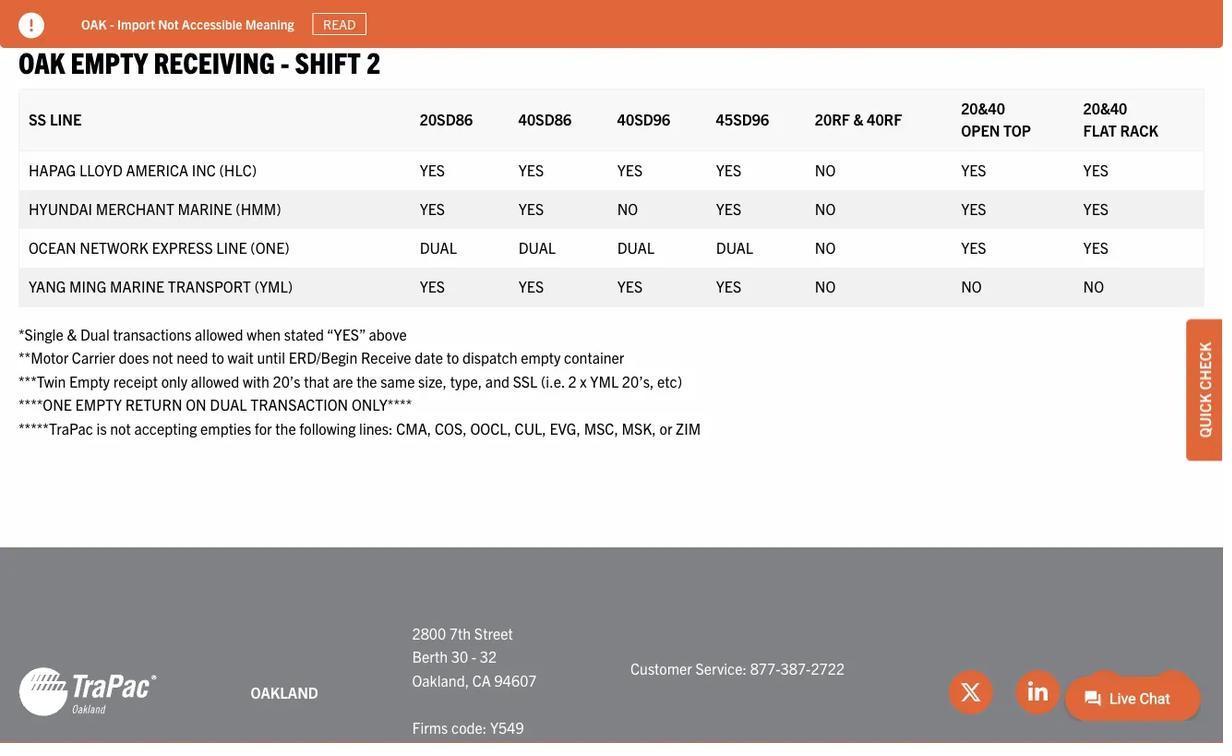 Task type: describe. For each thing, give the bounding box(es) containing it.
cos,
[[435, 419, 467, 437]]

read link
[[313, 13, 367, 35]]

transaction
[[250, 395, 348, 414]]

ocean network express line (one)
[[29, 238, 290, 257]]

need
[[177, 348, 208, 367]]

20's
[[273, 372, 301, 390]]

msc,
[[584, 419, 619, 437]]

lloyd
[[79, 161, 123, 179]]

not
[[158, 15, 179, 32]]

etc)
[[658, 372, 683, 390]]

date
[[415, 348, 443, 367]]

0 horizontal spatial not
[[110, 419, 131, 437]]

20&40 for open
[[962, 99, 1006, 117]]

hapag
[[29, 161, 76, 179]]

quick check
[[1196, 342, 1214, 438]]

rack
[[1121, 121, 1159, 139]]

ming
[[69, 277, 106, 295]]

0 vertical spatial 2
[[367, 43, 381, 79]]

solid image
[[18, 12, 44, 38]]

(i.e.
[[541, 372, 565, 390]]

stated
[[284, 324, 324, 343]]

oakland image
[[18, 666, 157, 718]]

20sd86
[[420, 110, 473, 128]]

marine for (hmm)
[[178, 199, 232, 218]]

empty inside *single & dual transactions allowed when stated "yes" above **motor carrier does not need to wait until erd/begin receive date to dispatch empty container ***twin empty receipt only allowed with 20's that are the same size, type, and ssl (i.e. 2 x yml 20's, etc) ****one empty return on dual transaction only**** *****trapac is not accepting empties for the following lines: cma, cos, oocl, cul, evg, msc, msk, or zim
[[75, 395, 122, 414]]

1 horizontal spatial the
[[357, 372, 377, 390]]

erd/begin
[[289, 348, 358, 367]]

transactions
[[113, 324, 191, 343]]

2800 7th street berth 30 - 32 oakland, ca 94607
[[412, 624, 537, 689]]

size,
[[418, 372, 447, 390]]

y549
[[490, 718, 524, 737]]

type,
[[450, 372, 482, 390]]

lines:
[[359, 419, 393, 437]]

30
[[451, 647, 468, 666]]

dual inside *single & dual transactions allowed when stated "yes" above **motor carrier does not need to wait until erd/begin receive date to dispatch empty container ***twin empty receipt only allowed with 20's that are the same size, type, and ssl (i.e. 2 x yml 20's, etc) ****one empty return on dual transaction only**** *****trapac is not accepting empties for the following lines: cma, cos, oocl, cul, evg, msc, msk, or zim
[[210, 395, 247, 414]]

20&40 open top
[[962, 99, 1031, 139]]

are
[[333, 372, 353, 390]]

check
[[1196, 342, 1214, 390]]

and
[[486, 372, 510, 390]]

wait
[[228, 348, 254, 367]]

footer containing 2800 7th street
[[0, 547, 1224, 743]]

firms code:  y549
[[412, 718, 524, 737]]

carrier
[[72, 348, 115, 367]]

40sd96
[[618, 110, 671, 128]]

return
[[125, 395, 182, 414]]

oak for oak - import not accessible meaning
[[81, 15, 107, 32]]

above
[[369, 324, 407, 343]]

until
[[257, 348, 285, 367]]

(hmm)
[[236, 199, 281, 218]]

2 to from the left
[[447, 348, 459, 367]]

oak - import not accessible meaning
[[81, 15, 294, 32]]

code:
[[452, 718, 487, 737]]

open
[[962, 121, 1000, 139]]

40sd86
[[519, 110, 572, 128]]

(yml)
[[255, 277, 293, 295]]

only****
[[352, 395, 412, 414]]

container
[[564, 348, 625, 367]]

hyundai merchant marine (hmm)
[[29, 199, 281, 218]]

quick check link
[[1187, 319, 1224, 461]]

or
[[660, 419, 673, 437]]

yang ming marine transport (yml)
[[29, 277, 293, 295]]

empty
[[69, 372, 110, 390]]

when
[[247, 324, 281, 343]]

receiving
[[154, 43, 275, 79]]

import
[[117, 15, 155, 32]]

40rf
[[867, 110, 903, 128]]

20rf & 40rf
[[815, 110, 903, 128]]

1 horizontal spatial not
[[152, 348, 173, 367]]

evg,
[[550, 419, 581, 437]]

express
[[152, 238, 213, 257]]

berth
[[412, 647, 448, 666]]

cma,
[[396, 419, 432, 437]]

that
[[304, 372, 330, 390]]

ss line
[[29, 110, 81, 128]]

cul,
[[515, 419, 547, 437]]

20's,
[[622, 372, 654, 390]]

customer service: 877-387-2722
[[631, 659, 845, 678]]



Task type: locate. For each thing, give the bounding box(es) containing it.
****one
[[18, 395, 72, 414]]

yml
[[590, 372, 619, 390]]

marine down inc
[[178, 199, 232, 218]]

not down transactions on the top left of the page
[[152, 348, 173, 367]]

387-
[[781, 659, 811, 678]]

0 horizontal spatial -
[[110, 15, 114, 32]]

allowed up wait
[[195, 324, 243, 343]]

empty up is
[[75, 395, 122, 414]]

oak for oak empty receiving                - shift 2
[[18, 43, 65, 79]]

0 horizontal spatial 20&40
[[962, 99, 1006, 117]]

accepting
[[134, 419, 197, 437]]

- right 30
[[472, 647, 477, 666]]

not
[[152, 348, 173, 367], [110, 419, 131, 437]]

1 vertical spatial -
[[281, 43, 289, 79]]

firms
[[412, 718, 448, 737]]

1 horizontal spatial to
[[447, 348, 459, 367]]

1 vertical spatial not
[[110, 419, 131, 437]]

**motor
[[18, 348, 69, 367]]

customer
[[631, 659, 692, 678]]

0 horizontal spatial to
[[212, 348, 224, 367]]

2722
[[811, 659, 845, 678]]

7th
[[450, 624, 471, 642]]

0 horizontal spatial 2
[[367, 43, 381, 79]]

marine
[[178, 199, 232, 218], [110, 277, 164, 295]]

for
[[255, 419, 272, 437]]

& for *single
[[67, 324, 77, 343]]

is
[[97, 419, 107, 437]]

only
[[161, 372, 188, 390]]

20&40 up "open" in the top of the page
[[962, 99, 1006, 117]]

45sd96
[[716, 110, 769, 128]]

- inside 2800 7th street berth 30 - 32 oakland, ca 94607
[[472, 647, 477, 666]]

the right for
[[275, 419, 296, 437]]

no
[[815, 161, 836, 179], [618, 199, 638, 218], [815, 199, 836, 218], [815, 238, 836, 257], [815, 277, 836, 295], [962, 277, 982, 295], [1084, 277, 1105, 295]]

not right is
[[110, 419, 131, 437]]

&
[[854, 110, 864, 128], [67, 324, 77, 343]]

the right "are"
[[357, 372, 377, 390]]

ca
[[473, 671, 491, 689]]

*single & dual transactions allowed when stated "yes" above **motor carrier does not need to wait until erd/begin receive date to dispatch empty container ***twin empty receipt only allowed with 20's that are the same size, type, and ssl (i.e. 2 x yml 20's, etc) ****one empty return on dual transaction only**** *****trapac is not accepting empties for the following lines: cma, cos, oocl, cul, evg, msc, msk, or zim
[[18, 324, 701, 437]]

on
[[186, 395, 207, 414]]

oakland
[[251, 683, 319, 701]]

flat
[[1084, 121, 1117, 139]]

shift
[[295, 43, 361, 79]]

1 horizontal spatial line
[[216, 238, 247, 257]]

oak left import
[[81, 15, 107, 32]]

1 horizontal spatial &
[[854, 110, 864, 128]]

0 horizontal spatial marine
[[110, 277, 164, 295]]

footer
[[0, 547, 1224, 743]]

& left 40rf
[[854, 110, 864, 128]]

america
[[126, 161, 188, 179]]

"yes"
[[327, 324, 366, 343]]

meaning
[[245, 15, 294, 32]]

dual
[[420, 238, 457, 257], [519, 238, 556, 257], [618, 238, 655, 257], [716, 238, 754, 257], [210, 395, 247, 414]]

& left dual on the left top of page
[[67, 324, 77, 343]]

yes
[[420, 161, 445, 179], [519, 161, 544, 179], [618, 161, 643, 179], [716, 161, 742, 179], [962, 161, 987, 179], [1084, 161, 1109, 179], [420, 199, 445, 218], [519, 199, 544, 218], [716, 199, 742, 218], [962, 199, 987, 218], [1084, 199, 1109, 218], [962, 238, 987, 257], [1084, 238, 1109, 257], [420, 277, 445, 295], [519, 277, 544, 295], [618, 277, 643, 295], [716, 277, 742, 295]]

0 vertical spatial empty
[[71, 43, 148, 79]]

***twin
[[18, 372, 66, 390]]

0 vertical spatial the
[[357, 372, 377, 390]]

& for 20rf
[[854, 110, 864, 128]]

ssl
[[513, 372, 538, 390]]

x
[[580, 372, 587, 390]]

receipt
[[113, 372, 158, 390]]

1 vertical spatial oak
[[18, 43, 65, 79]]

marine for transport
[[110, 277, 164, 295]]

*single
[[18, 324, 63, 343]]

accessible
[[182, 15, 242, 32]]

0 vertical spatial &
[[854, 110, 864, 128]]

1 horizontal spatial oak
[[81, 15, 107, 32]]

& inside *single & dual transactions allowed when stated "yes" above **motor carrier does not need to wait until erd/begin receive date to dispatch empty container ***twin empty receipt only allowed with 20's that are the same size, type, and ssl (i.e. 2 x yml 20's, etc) ****one empty return on dual transaction only**** *****trapac is not accepting empties for the following lines: cma, cos, oocl, cul, evg, msc, msk, or zim
[[67, 324, 77, 343]]

empties
[[200, 419, 251, 437]]

empty
[[521, 348, 561, 367]]

ss
[[29, 110, 46, 128]]

0 vertical spatial oak
[[81, 15, 107, 32]]

20&40 inside 20&40 open top
[[962, 99, 1006, 117]]

2 inside *single & dual transactions allowed when stated "yes" above **motor carrier does not need to wait until erd/begin receive date to dispatch empty container ***twin empty receipt only allowed with 20's that are the same size, type, and ssl (i.e. 2 x yml 20's, etc) ****one empty return on dual transaction only**** *****trapac is not accepting empties for the following lines: cma, cos, oocl, cul, evg, msc, msk, or zim
[[568, 372, 577, 390]]

line right ss
[[50, 110, 81, 128]]

1 to from the left
[[212, 348, 224, 367]]

line left (one)
[[216, 238, 247, 257]]

0 vertical spatial allowed
[[195, 324, 243, 343]]

0 horizontal spatial oak
[[18, 43, 65, 79]]

94607
[[495, 671, 537, 689]]

0 vertical spatial -
[[110, 15, 114, 32]]

1 20&40 from the left
[[962, 99, 1006, 117]]

street
[[474, 624, 513, 642]]

top
[[1004, 121, 1031, 139]]

20&40 inside 20&40 flat rack
[[1084, 99, 1128, 117]]

2 20&40 from the left
[[1084, 99, 1128, 117]]

20rf
[[815, 110, 850, 128]]

transport
[[168, 277, 251, 295]]

1 horizontal spatial 2
[[568, 372, 577, 390]]

0 horizontal spatial &
[[67, 324, 77, 343]]

inc
[[192, 161, 216, 179]]

merchant
[[96, 199, 174, 218]]

allowed up on
[[191, 372, 239, 390]]

*****trapac
[[18, 419, 93, 437]]

1 horizontal spatial 20&40
[[1084, 99, 1128, 117]]

service:
[[696, 659, 747, 678]]

line
[[50, 110, 81, 128], [216, 238, 247, 257]]

1 vertical spatial 2
[[568, 372, 577, 390]]

- left import
[[110, 15, 114, 32]]

1 vertical spatial marine
[[110, 277, 164, 295]]

allowed
[[195, 324, 243, 343], [191, 372, 239, 390]]

20&40 flat rack
[[1084, 99, 1159, 139]]

empty down import
[[71, 43, 148, 79]]

20&40 up flat
[[1084, 99, 1128, 117]]

1 vertical spatial the
[[275, 419, 296, 437]]

2 vertical spatial -
[[472, 647, 477, 666]]

2800
[[412, 624, 446, 642]]

1 vertical spatial empty
[[75, 395, 122, 414]]

1 vertical spatial line
[[216, 238, 247, 257]]

2 right shift at the left of page
[[367, 43, 381, 79]]

to left wait
[[212, 348, 224, 367]]

network
[[80, 238, 148, 257]]

1 horizontal spatial -
[[281, 43, 289, 79]]

dispatch
[[463, 348, 518, 367]]

receive
[[361, 348, 411, 367]]

oak
[[81, 15, 107, 32], [18, 43, 65, 79]]

oocl,
[[470, 419, 512, 437]]

oakland,
[[412, 671, 469, 689]]

zim
[[676, 419, 701, 437]]

empty
[[71, 43, 148, 79], [75, 395, 122, 414]]

2 left x
[[568, 372, 577, 390]]

does
[[119, 348, 149, 367]]

- down meaning
[[281, 43, 289, 79]]

0 horizontal spatial line
[[50, 110, 81, 128]]

the
[[357, 372, 377, 390], [275, 419, 296, 437]]

marine down ocean network express line (one) on the top
[[110, 277, 164, 295]]

0 horizontal spatial the
[[275, 419, 296, 437]]

to right date on the top left of page
[[447, 348, 459, 367]]

0 vertical spatial line
[[50, 110, 81, 128]]

msk,
[[622, 419, 656, 437]]

32
[[480, 647, 497, 666]]

following
[[300, 419, 356, 437]]

ocean
[[29, 238, 76, 257]]

2 horizontal spatial -
[[472, 647, 477, 666]]

0 vertical spatial not
[[152, 348, 173, 367]]

same
[[381, 372, 415, 390]]

oak down solid image
[[18, 43, 65, 79]]

0 vertical spatial marine
[[178, 199, 232, 218]]

(hlc)
[[219, 161, 257, 179]]

1 vertical spatial &
[[67, 324, 77, 343]]

20&40 for flat
[[1084, 99, 1128, 117]]

(one)
[[251, 238, 290, 257]]

1 horizontal spatial marine
[[178, 199, 232, 218]]

hyundai
[[29, 199, 92, 218]]

1 vertical spatial allowed
[[191, 372, 239, 390]]

quick
[[1196, 394, 1214, 438]]



Task type: vqa. For each thing, say whether or not it's contained in the screenshot.
Quick Check "LINK"
yes



